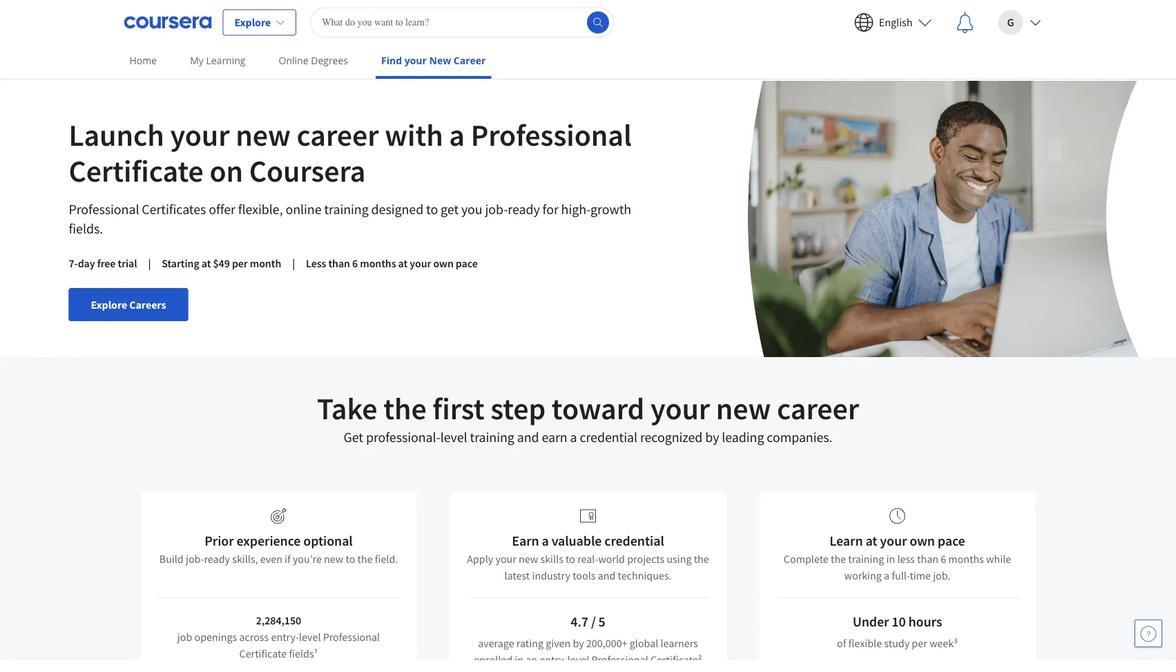 Task type: describe. For each thing, give the bounding box(es) containing it.
1 horizontal spatial at
[[398, 256, 408, 270]]

200,000+
[[587, 637, 628, 650]]

online
[[279, 54, 309, 67]]

training inside professional certificates offer flexible, online training designed to get you job-ready for high-growth fields.
[[324, 201, 369, 218]]

job- inside prior experience optional build job-ready skills, even if you're new to the field.
[[186, 552, 204, 566]]

home link
[[124, 45, 163, 76]]

my learning link
[[185, 45, 251, 76]]

openings
[[195, 630, 237, 644]]

ready inside professional certificates offer flexible, online training designed to get you job-ready for high-growth fields.
[[508, 201, 540, 218]]

recognized
[[641, 429, 703, 446]]

rating
[[517, 637, 544, 650]]

/
[[592, 613, 596, 631]]

english button
[[844, 0, 944, 45]]

new
[[430, 54, 451, 67]]

the inside prior experience optional build job-ready skills, even if you're new to the field.
[[358, 552, 373, 566]]

using
[[667, 552, 692, 566]]

training inside take the first step toward your new career get professional-level training and earn a credential recognized by leading companies.
[[470, 429, 515, 446]]

professional inside 4.7 / 5 average rating given by 200,000+ global learners enrolled in an entry-level professional certificate²
[[592, 653, 649, 661]]

your inside find your new career link
[[405, 54, 427, 67]]

real-
[[578, 552, 599, 566]]

designed
[[372, 201, 424, 218]]

my learning
[[190, 54, 246, 67]]

week³
[[930, 637, 959, 650]]

your inside take the first step toward your new career get professional-level training and earn a credential recognized by leading companies.
[[651, 389, 711, 427]]

7-day free trial | starting at $49 per month | less than 6 months at your own pace
[[69, 256, 478, 270]]

per for free
[[232, 256, 248, 270]]

my
[[190, 54, 204, 67]]

flexible
[[849, 637, 883, 650]]

What do you want to learn? text field
[[310, 7, 615, 38]]

your inside earn a valuable credential apply your new skills to real-world projects using the latest industry tools and techniques.
[[496, 552, 517, 566]]

certificate²
[[651, 653, 703, 661]]

g
[[1008, 16, 1015, 29]]

0 horizontal spatial than
[[329, 256, 350, 270]]

skills
[[541, 552, 564, 566]]

career
[[454, 54, 486, 67]]

launch
[[69, 115, 164, 154]]

optional
[[304, 533, 353, 550]]

under 10 hours of flexible study per week³
[[838, 613, 959, 650]]

job.
[[934, 569, 951, 583]]

level inside 4.7 / 5 average rating given by 200,000+ global learners enrolled in an entry-level professional certificate²
[[568, 653, 590, 661]]

to inside prior experience optional build job-ready skills, even if you're new to the field.
[[346, 552, 355, 566]]

working
[[845, 569, 882, 583]]

projects
[[628, 552, 665, 566]]

4.7 / 5 average rating given by 200,000+ global learners enrolled in an entry-level professional certificate²
[[474, 613, 703, 661]]

enrolled
[[474, 653, 513, 661]]

training inside learn at your own pace complete the training in less than 6 months while working a full-time job.
[[849, 552, 885, 566]]

job
[[178, 630, 192, 644]]

help center image
[[1141, 625, 1158, 642]]

your inside learn at your own pace complete the training in less than 6 months while working a full-time job.
[[881, 533, 908, 550]]

explore button
[[223, 9, 297, 36]]

level inside 2,284,150 job openings across entry-level professional certificate fields¹
[[299, 630, 321, 644]]

months inside learn at your own pace complete the training in less than 6 months while working a full-time job.
[[949, 552, 985, 566]]

find your new career link
[[376, 45, 492, 79]]

prior experience optional build job-ready skills, even if you're new to the field.
[[159, 533, 398, 566]]

$49
[[213, 256, 230, 270]]

4.7
[[571, 613, 589, 631]]

professional inside professional certificates offer flexible, online training designed to get you job-ready for high-growth fields.
[[69, 201, 139, 218]]

free
[[97, 256, 116, 270]]

global
[[630, 637, 659, 650]]

new inside take the first step toward your new career get professional-level training and earn a credential recognized by leading companies.
[[717, 389, 772, 427]]

you
[[462, 201, 483, 218]]

step
[[491, 389, 546, 427]]

10
[[892, 613, 906, 631]]

an
[[526, 653, 538, 661]]

credential inside earn a valuable credential apply your new skills to real-world projects using the latest industry tools and techniques.
[[605, 533, 665, 550]]

new inside the 'launch your new career with a professional certificate on coursera'
[[236, 115, 291, 154]]

offer
[[209, 201, 236, 218]]

even
[[260, 552, 283, 566]]

with
[[385, 115, 443, 154]]

flexible,
[[238, 201, 283, 218]]

0 vertical spatial own
[[434, 256, 454, 270]]

for
[[543, 201, 559, 218]]

to inside professional certificates offer flexible, online training designed to get you job-ready for high-growth fields.
[[426, 201, 438, 218]]

learning
[[206, 54, 246, 67]]

toward
[[552, 389, 645, 427]]

given
[[546, 637, 571, 650]]

by inside 4.7 / 5 average rating given by 200,000+ global learners enrolled in an entry-level professional certificate²
[[573, 637, 584, 650]]

apply
[[467, 552, 494, 566]]

on
[[210, 151, 243, 190]]

earn a valuable credential apply your new skills to real-world projects using the latest industry tools and techniques.
[[467, 533, 710, 583]]

entry- inside 2,284,150 job openings across entry-level professional certificate fields¹
[[271, 630, 299, 644]]

career inside the 'launch your new career with a professional certificate on coursera'
[[297, 115, 379, 154]]

complete
[[784, 552, 829, 566]]

new inside prior experience optional build job-ready skills, even if you're new to the field.
[[324, 552, 344, 566]]

build
[[159, 552, 184, 566]]

latest
[[505, 569, 530, 583]]

high-
[[562, 201, 591, 218]]

in inside 4.7 / 5 average rating given by 200,000+ global learners enrolled in an entry-level professional certificate²
[[515, 653, 524, 661]]

0 horizontal spatial at
[[202, 256, 211, 270]]

entry- inside 4.7 / 5 average rating given by 200,000+ global learners enrolled in an entry-level professional certificate²
[[540, 653, 568, 661]]

the inside learn at your own pace complete the training in less than 6 months while working a full-time job.
[[831, 552, 847, 566]]

professional inside 2,284,150 job openings across entry-level professional certificate fields¹
[[323, 630, 380, 644]]

take the first step toward your new career get professional-level training and earn a credential recognized by leading companies.
[[317, 389, 860, 446]]

explore for explore
[[235, 16, 271, 29]]

a inside learn at your own pace complete the training in less than 6 months while working a full-time job.
[[885, 569, 890, 583]]

level inside take the first step toward your new career get professional-level training and earn a credential recognized by leading companies.
[[441, 429, 468, 446]]

of
[[838, 637, 847, 650]]

industry
[[532, 569, 571, 583]]

skills,
[[232, 552, 258, 566]]

a inside the 'launch your new career with a professional certificate on coursera'
[[449, 115, 465, 154]]

coursera
[[249, 151, 366, 190]]

trial | starting
[[118, 256, 200, 270]]

explore careers
[[91, 298, 166, 312]]

7-
[[69, 256, 78, 270]]

professional inside the 'launch your new career with a professional certificate on coursera'
[[471, 115, 632, 154]]



Task type: locate. For each thing, give the bounding box(es) containing it.
1 vertical spatial training
[[470, 429, 515, 446]]

6 up the job.
[[941, 552, 947, 566]]

0 horizontal spatial in
[[515, 653, 524, 661]]

ready left for
[[508, 201, 540, 218]]

pace down you
[[456, 256, 478, 270]]

the left the field.
[[358, 552, 373, 566]]

1 vertical spatial entry-
[[540, 653, 568, 661]]

explore inside dropdown button
[[235, 16, 271, 29]]

0 vertical spatial explore
[[235, 16, 271, 29]]

than up time
[[918, 552, 939, 566]]

at left $49
[[202, 256, 211, 270]]

0 horizontal spatial level
[[299, 630, 321, 644]]

1 vertical spatial per
[[912, 637, 928, 650]]

pace
[[456, 256, 478, 270], [938, 533, 966, 550]]

per right $49
[[232, 256, 248, 270]]

1 vertical spatial ready
[[204, 552, 230, 566]]

1 horizontal spatial job-
[[486, 201, 508, 218]]

and inside take the first step toward your new career get professional-level training and earn a credential recognized by leading companies.
[[517, 429, 539, 446]]

the up professional-
[[384, 389, 427, 427]]

0 vertical spatial entry-
[[271, 630, 299, 644]]

certificate inside the 'launch your new career with a professional certificate on coursera'
[[69, 151, 204, 190]]

1 horizontal spatial months
[[949, 552, 985, 566]]

credential inside take the first step toward your new career get professional-level training and earn a credential recognized by leading companies.
[[580, 429, 638, 446]]

pace up the job.
[[938, 533, 966, 550]]

in inside learn at your own pace complete the training in less than 6 months while working a full-time job.
[[887, 552, 896, 566]]

6 down professional certificates offer flexible, online training designed to get you job-ready for high-growth fields.
[[353, 256, 358, 270]]

explore left careers
[[91, 298, 127, 312]]

0 horizontal spatial 6
[[353, 256, 358, 270]]

in left an
[[515, 653, 524, 661]]

2 vertical spatial training
[[849, 552, 885, 566]]

online degrees
[[279, 54, 348, 67]]

if
[[285, 552, 291, 566]]

1 vertical spatial than
[[918, 552, 939, 566]]

new inside earn a valuable credential apply your new skills to real-world projects using the latest industry tools and techniques.
[[519, 552, 539, 566]]

your inside the 'launch your new career with a professional certificate on coursera'
[[170, 115, 230, 154]]

the inside take the first step toward your new career get professional-level training and earn a credential recognized by leading companies.
[[384, 389, 427, 427]]

study
[[885, 637, 910, 650]]

a right with
[[449, 115, 465, 154]]

2,284,150 job openings across entry-level professional certificate fields¹
[[178, 614, 380, 661]]

find
[[382, 54, 402, 67]]

1 horizontal spatial per
[[912, 637, 928, 650]]

g button
[[988, 0, 1053, 45]]

a inside earn a valuable credential apply your new skills to real-world projects using the latest industry tools and techniques.
[[542, 533, 549, 550]]

1 horizontal spatial explore
[[235, 16, 271, 29]]

to down optional
[[346, 552, 355, 566]]

0 vertical spatial pace
[[456, 256, 478, 270]]

month | less
[[250, 256, 326, 270]]

hours
[[909, 613, 943, 631]]

learn at your own pace complete the training in less than 6 months while working a full-time job.
[[784, 533, 1012, 583]]

growth
[[591, 201, 632, 218]]

online
[[286, 201, 322, 218]]

job-
[[486, 201, 508, 218], [186, 552, 204, 566]]

certificate inside 2,284,150 job openings across entry-level professional certificate fields¹
[[239, 647, 287, 661]]

under
[[853, 613, 890, 631]]

learn
[[830, 533, 864, 550]]

certificate for 2,284,150
[[239, 647, 287, 661]]

0 vertical spatial months
[[360, 256, 396, 270]]

months up the job.
[[949, 552, 985, 566]]

0 horizontal spatial explore
[[91, 298, 127, 312]]

1 horizontal spatial pace
[[938, 533, 966, 550]]

companies.
[[767, 429, 833, 446]]

1 vertical spatial job-
[[186, 552, 204, 566]]

2 horizontal spatial training
[[849, 552, 885, 566]]

0 vertical spatial credential
[[580, 429, 638, 446]]

0 vertical spatial in
[[887, 552, 896, 566]]

certificate down across
[[239, 647, 287, 661]]

1 vertical spatial credential
[[605, 533, 665, 550]]

average
[[478, 637, 515, 650]]

experience
[[237, 533, 301, 550]]

level up fields¹ on the bottom of page
[[299, 630, 321, 644]]

leading
[[722, 429, 765, 446]]

1 horizontal spatial level
[[441, 429, 468, 446]]

months down professional certificates offer flexible, online training designed to get you job-ready for high-growth fields.
[[360, 256, 396, 270]]

1 vertical spatial level
[[299, 630, 321, 644]]

explore careers link
[[69, 288, 188, 321]]

0 vertical spatial job-
[[486, 201, 508, 218]]

find your new career
[[382, 54, 486, 67]]

0 horizontal spatial by
[[573, 637, 584, 650]]

1 vertical spatial in
[[515, 653, 524, 661]]

valuable
[[552, 533, 602, 550]]

1 vertical spatial months
[[949, 552, 985, 566]]

ready
[[508, 201, 540, 218], [204, 552, 230, 566]]

the down learn
[[831, 552, 847, 566]]

professional
[[471, 115, 632, 154], [69, 201, 139, 218], [323, 630, 380, 644], [592, 653, 649, 661]]

0 horizontal spatial per
[[232, 256, 248, 270]]

2 vertical spatial level
[[568, 653, 590, 661]]

1 vertical spatial and
[[598, 569, 616, 583]]

0 vertical spatial certificate
[[69, 151, 204, 190]]

tools
[[573, 569, 596, 583]]

techniques.
[[618, 569, 672, 583]]

online degrees link
[[273, 45, 354, 76]]

the right "using"
[[694, 552, 710, 566]]

1 vertical spatial explore
[[91, 298, 127, 312]]

own down the get
[[434, 256, 454, 270]]

1 horizontal spatial than
[[918, 552, 939, 566]]

2 horizontal spatial level
[[568, 653, 590, 661]]

ready inside prior experience optional build job-ready skills, even if you're new to the field.
[[204, 552, 230, 566]]

careers
[[129, 298, 166, 312]]

1 horizontal spatial by
[[706, 429, 720, 446]]

1 vertical spatial pace
[[938, 533, 966, 550]]

training
[[324, 201, 369, 218], [470, 429, 515, 446], [849, 552, 885, 566]]

5
[[599, 613, 606, 631]]

and inside earn a valuable credential apply your new skills to real-world projects using the latest industry tools and techniques.
[[598, 569, 616, 583]]

by left leading
[[706, 429, 720, 446]]

at right learn
[[866, 533, 878, 550]]

job- right build
[[186, 552, 204, 566]]

career inside take the first step toward your new career get professional-level training and earn a credential recognized by leading companies.
[[778, 389, 860, 427]]

time
[[910, 569, 932, 583]]

than inside learn at your own pace complete the training in less than 6 months while working a full-time job.
[[918, 552, 939, 566]]

a left full-
[[885, 569, 890, 583]]

earn
[[542, 429, 568, 446]]

while
[[987, 552, 1012, 566]]

0 horizontal spatial months
[[360, 256, 396, 270]]

coursera image
[[124, 11, 212, 34]]

first
[[433, 389, 485, 427]]

to left real-
[[566, 552, 576, 566]]

0 vertical spatial by
[[706, 429, 720, 446]]

0 vertical spatial than
[[329, 256, 350, 270]]

certificate for launch
[[69, 151, 204, 190]]

per
[[232, 256, 248, 270], [912, 637, 928, 650]]

1 horizontal spatial in
[[887, 552, 896, 566]]

level down given
[[568, 653, 590, 661]]

degrees
[[311, 54, 348, 67]]

field.
[[375, 552, 398, 566]]

2 horizontal spatial at
[[866, 533, 878, 550]]

1 horizontal spatial certificate
[[239, 647, 287, 661]]

training right online
[[324, 201, 369, 218]]

in left less
[[887, 552, 896, 566]]

1 horizontal spatial to
[[426, 201, 438, 218]]

0 horizontal spatial to
[[346, 552, 355, 566]]

1 horizontal spatial own
[[910, 533, 936, 550]]

0 horizontal spatial and
[[517, 429, 539, 446]]

day
[[78, 256, 95, 270]]

by right given
[[573, 637, 584, 650]]

0 vertical spatial level
[[441, 429, 468, 446]]

credential down toward
[[580, 429, 638, 446]]

and left earn
[[517, 429, 539, 446]]

0 horizontal spatial certificate
[[69, 151, 204, 190]]

0 vertical spatial career
[[297, 115, 379, 154]]

explore inside explore careers link
[[91, 298, 127, 312]]

the inside earn a valuable credential apply your new skills to real-world projects using the latest industry tools and techniques.
[[694, 552, 710, 566]]

explore for explore careers
[[91, 298, 127, 312]]

1 horizontal spatial 6
[[941, 552, 947, 566]]

by inside take the first step toward your new career get professional-level training and earn a credential recognized by leading companies.
[[706, 429, 720, 446]]

training up working
[[849, 552, 885, 566]]

own
[[434, 256, 454, 270], [910, 533, 936, 550]]

1 horizontal spatial ready
[[508, 201, 540, 218]]

at inside learn at your own pace complete the training in less than 6 months while working a full-time job.
[[866, 533, 878, 550]]

learners
[[661, 637, 699, 650]]

at down designed
[[398, 256, 408, 270]]

and
[[517, 429, 539, 446], [598, 569, 616, 583]]

0 vertical spatial training
[[324, 201, 369, 218]]

credential
[[580, 429, 638, 446], [605, 533, 665, 550]]

0 horizontal spatial career
[[297, 115, 379, 154]]

by
[[706, 429, 720, 446], [573, 637, 584, 650]]

certificate
[[69, 151, 204, 190], [239, 647, 287, 661]]

months
[[360, 256, 396, 270], [949, 552, 985, 566]]

1 vertical spatial own
[[910, 533, 936, 550]]

world
[[599, 552, 625, 566]]

None search field
[[310, 7, 615, 38]]

get
[[441, 201, 459, 218]]

0 vertical spatial and
[[517, 429, 539, 446]]

level down first
[[441, 429, 468, 446]]

and down the world
[[598, 569, 616, 583]]

1 vertical spatial by
[[573, 637, 584, 650]]

0 vertical spatial ready
[[508, 201, 540, 218]]

a up 'skills'
[[542, 533, 549, 550]]

fields¹
[[289, 647, 318, 661]]

less
[[898, 552, 916, 566]]

pace inside learn at your own pace complete the training in less than 6 months while working a full-time job.
[[938, 533, 966, 550]]

a inside take the first step toward your new career get professional-level training and earn a credential recognized by leading companies.
[[571, 429, 577, 446]]

0 vertical spatial per
[[232, 256, 248, 270]]

0 horizontal spatial training
[[324, 201, 369, 218]]

job- right you
[[486, 201, 508, 218]]

1 vertical spatial certificate
[[239, 647, 287, 661]]

6 inside learn at your own pace complete the training in less than 6 months while working a full-time job.
[[941, 552, 947, 566]]

per inside under 10 hours of flexible study per week³
[[912, 637, 928, 650]]

2 horizontal spatial to
[[566, 552, 576, 566]]

english
[[880, 16, 913, 29]]

2,284,150
[[256, 614, 301, 628]]

credential up projects
[[605, 533, 665, 550]]

full-
[[892, 569, 910, 583]]

launch your new career with a professional certificate on coursera
[[69, 115, 632, 190]]

training down step
[[470, 429, 515, 446]]

1 horizontal spatial entry-
[[540, 653, 568, 661]]

than down professional certificates offer flexible, online training designed to get you job-ready for high-growth fields.
[[329, 256, 350, 270]]

to inside earn a valuable credential apply your new skills to real-world projects using the latest industry tools and techniques.
[[566, 552, 576, 566]]

per down hours in the right bottom of the page
[[912, 637, 928, 650]]

certificates
[[142, 201, 206, 218]]

0 horizontal spatial own
[[434, 256, 454, 270]]

0 horizontal spatial ready
[[204, 552, 230, 566]]

in
[[887, 552, 896, 566], [515, 653, 524, 661]]

entry- down 2,284,150
[[271, 630, 299, 644]]

level
[[441, 429, 468, 446], [299, 630, 321, 644], [568, 653, 590, 661]]

a right earn
[[571, 429, 577, 446]]

own up less
[[910, 533, 936, 550]]

to left the get
[[426, 201, 438, 218]]

ready down prior
[[204, 552, 230, 566]]

1 vertical spatial career
[[778, 389, 860, 427]]

1 horizontal spatial and
[[598, 569, 616, 583]]

0 vertical spatial 6
[[353, 256, 358, 270]]

0 horizontal spatial pace
[[456, 256, 478, 270]]

own inside learn at your own pace complete the training in less than 6 months while working a full-time job.
[[910, 533, 936, 550]]

across
[[239, 630, 269, 644]]

1 vertical spatial 6
[[941, 552, 947, 566]]

the
[[384, 389, 427, 427], [358, 552, 373, 566], [694, 552, 710, 566], [831, 552, 847, 566]]

get
[[344, 429, 364, 446]]

entry- down given
[[540, 653, 568, 661]]

1 horizontal spatial training
[[470, 429, 515, 446]]

home
[[130, 54, 157, 67]]

fields.
[[69, 220, 103, 237]]

professional-
[[366, 429, 441, 446]]

0 horizontal spatial job-
[[186, 552, 204, 566]]

1 horizontal spatial career
[[778, 389, 860, 427]]

0 horizontal spatial entry-
[[271, 630, 299, 644]]

explore up learning
[[235, 16, 271, 29]]

per for hours
[[912, 637, 928, 650]]

job- inside professional certificates offer flexible, online training designed to get you job-ready for high-growth fields.
[[486, 201, 508, 218]]

certificate up the certificates
[[69, 151, 204, 190]]



Task type: vqa. For each thing, say whether or not it's contained in the screenshot.
bob builder
no



